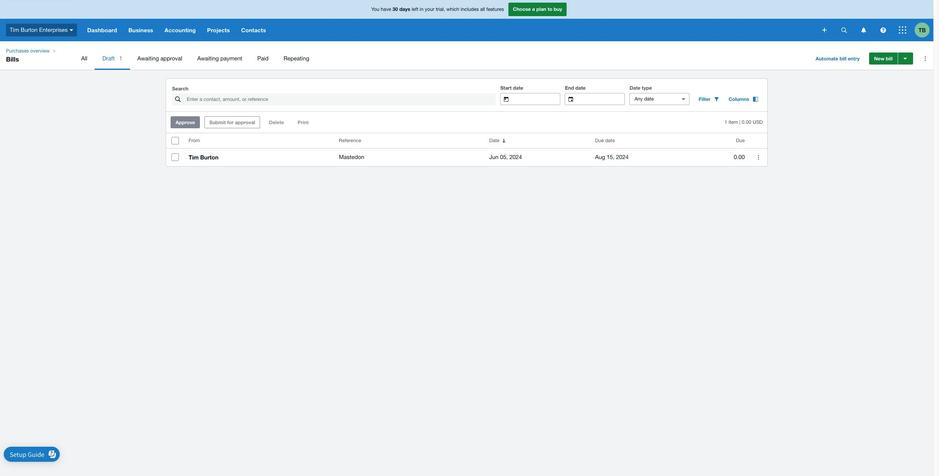 Task type: describe. For each thing, give the bounding box(es) containing it.
0 horizontal spatial svg image
[[69, 29, 73, 31]]

2 svg image from the left
[[861, 27, 866, 33]]

overflow menu image
[[918, 51, 933, 66]]

1 svg image from the left
[[841, 27, 847, 33]]



Task type: locate. For each thing, give the bounding box(es) containing it.
svg image
[[899, 26, 907, 34], [822, 28, 827, 32], [69, 29, 73, 31]]

1 horizontal spatial svg image
[[822, 28, 827, 32]]

banner
[[0, 0, 934, 41]]

1 horizontal spatial svg image
[[861, 27, 866, 33]]

None field
[[515, 94, 560, 105], [579, 94, 625, 105], [630, 94, 676, 105], [515, 94, 560, 105], [579, 94, 625, 105], [630, 94, 676, 105]]

0 horizontal spatial svg image
[[841, 27, 847, 33]]

svg image
[[841, 27, 847, 33], [861, 27, 866, 33], [880, 27, 886, 33]]

Enter a contact, amount, or reference field
[[186, 94, 496, 105]]

2 horizontal spatial svg image
[[880, 27, 886, 33]]

more row options image
[[751, 150, 766, 165]]

list of all the bills element
[[166, 133, 767, 166]]

navigation
[[0, 41, 934, 70]]

3 svg image from the left
[[880, 27, 886, 33]]

menu
[[74, 47, 805, 70]]

2 horizontal spatial svg image
[[899, 26, 907, 34]]



Task type: vqa. For each thing, say whether or not it's contained in the screenshot.
The If on the top of page
no



